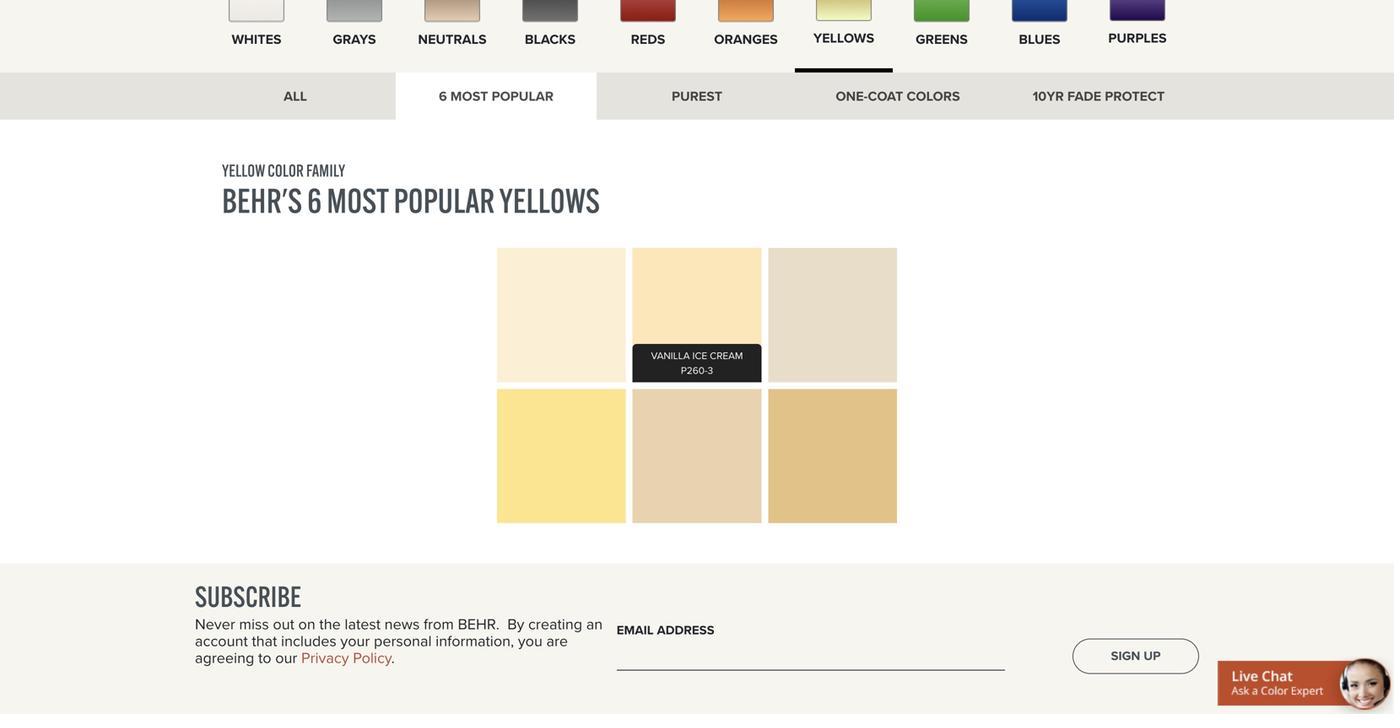 Task type: vqa. For each thing, say whether or not it's contained in the screenshot.
'AGREEING'
yes



Task type: locate. For each thing, give the bounding box(es) containing it.
yellow
[[222, 160, 265, 181]]

cream
[[710, 348, 743, 363]]

our
[[275, 647, 297, 670]]

whites
[[232, 29, 281, 49]]

vanilla ice cream p260-3
[[651, 348, 743, 378]]

protect
[[1105, 86, 1165, 106]]

your
[[340, 630, 370, 653]]

p260-
[[681, 363, 708, 378]]

1 horizontal spatial 6
[[439, 86, 447, 106]]

creating
[[528, 613, 582, 636]]

never
[[195, 613, 235, 636]]

0 vertical spatial 6
[[439, 86, 447, 106]]

all
[[284, 86, 307, 106]]

personal
[[374, 630, 432, 653]]

neutral image
[[424, 0, 480, 22]]

yellows
[[499, 180, 600, 222]]

Email Address email field
[[617, 646, 1005, 671]]

grays
[[333, 29, 376, 49]]

out
[[273, 613, 294, 636]]

privacy policy .
[[301, 647, 395, 670]]

behr's
[[222, 180, 302, 222]]

.
[[391, 647, 395, 670]]

0 horizontal spatial 6
[[307, 180, 322, 222]]

news
[[385, 613, 420, 636]]

that
[[252, 630, 277, 653]]

yellow image
[[816, 0, 872, 21]]

never miss out on the latest news from behr.  by creating an account that includes your personal information, you are agreeing to our
[[195, 613, 603, 670]]

red image
[[620, 0, 676, 22]]

email address
[[617, 621, 715, 640]]

3
[[708, 363, 713, 378]]

one-coat colors
[[836, 86, 960, 106]]

1 vertical spatial 6
[[307, 180, 322, 222]]

account
[[195, 630, 248, 653]]

color
[[268, 160, 304, 181]]

6 most popular
[[439, 86, 554, 106]]

vanilla
[[651, 348, 690, 363]]

you
[[518, 630, 543, 653]]

an
[[586, 613, 603, 636]]

6 left most
[[439, 86, 447, 106]]

policy
[[353, 647, 391, 670]]

agreeing
[[195, 647, 254, 670]]

privacy policy link
[[301, 647, 391, 670]]

blacks
[[525, 29, 576, 49]]

6
[[439, 86, 447, 106], [307, 180, 322, 222]]

reds
[[631, 29, 665, 49]]

6 right the color
[[307, 180, 322, 222]]

to
[[258, 647, 271, 670]]

email
[[617, 621, 654, 640]]

sign up button
[[1073, 639, 1199, 675]]

purple image
[[1110, 0, 1165, 21]]



Task type: describe. For each thing, give the bounding box(es) containing it.
oranges
[[714, 29, 778, 49]]

privacy
[[301, 647, 349, 670]]

yellows
[[813, 28, 874, 48]]

yellow color family behr's 6 most popular yellows
[[222, 160, 600, 222]]

address
[[657, 621, 715, 640]]

black image
[[522, 0, 578, 22]]

fade
[[1067, 86, 1101, 106]]

greens
[[916, 29, 968, 49]]

most
[[450, 86, 488, 106]]

blue image
[[1012, 0, 1068, 22]]

10yr
[[1033, 86, 1064, 106]]

are
[[546, 630, 568, 653]]

latest
[[345, 613, 381, 636]]

white image
[[229, 0, 284, 22]]

on
[[298, 613, 315, 636]]

by
[[507, 613, 524, 636]]

6 inside yellow color family behr's 6 most popular yellows
[[307, 180, 322, 222]]

gray image
[[327, 0, 382, 22]]

colors
[[907, 86, 960, 106]]

popular
[[394, 180, 495, 222]]

popular
[[492, 86, 554, 106]]

from
[[424, 613, 454, 636]]

sign up
[[1111, 647, 1161, 666]]

miss
[[239, 613, 269, 636]]

information,
[[436, 630, 514, 653]]

one-
[[836, 86, 868, 106]]

subscribe
[[195, 579, 301, 615]]

orange image
[[718, 0, 774, 22]]

family
[[306, 160, 345, 181]]

ice
[[692, 348, 707, 363]]

sign
[[1111, 647, 1140, 666]]

purples
[[1108, 28, 1167, 48]]

blues
[[1019, 29, 1060, 49]]

green image
[[914, 0, 970, 22]]

includes
[[281, 630, 336, 653]]

live chat online image image
[[1218, 657, 1394, 715]]

the
[[319, 613, 341, 636]]

purest
[[672, 86, 722, 106]]

most
[[327, 180, 389, 222]]

coat
[[868, 86, 903, 106]]

10yr fade protect
[[1033, 86, 1165, 106]]

neutrals
[[418, 29, 487, 49]]

up
[[1144, 647, 1161, 666]]



